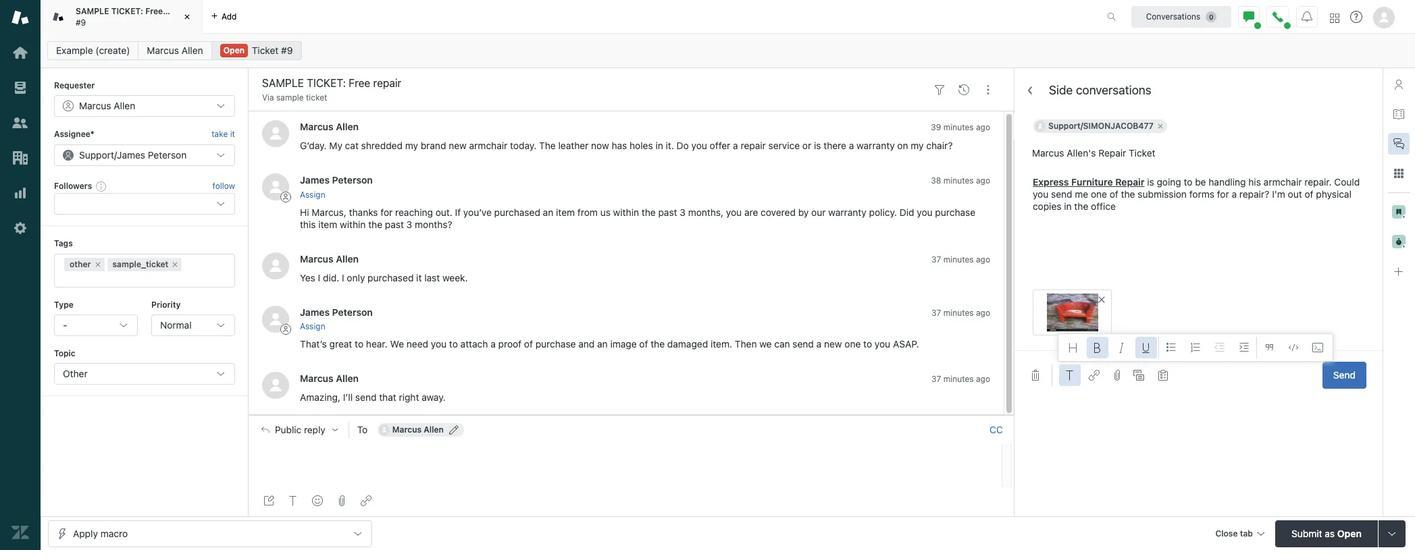 Task type: vqa. For each thing, say whether or not it's contained in the screenshot.
Apps within the Apps and integrations
no



Task type: locate. For each thing, give the bounding box(es) containing it.
is up submission on the right top of the page
[[1147, 176, 1155, 188]]

1 assign button from the top
[[300, 189, 325, 201]]

format text image right discard this conversation "icon"
[[1065, 370, 1076, 381]]

marcus allen link for yes
[[300, 253, 359, 265]]

assign button
[[300, 189, 325, 201], [300, 321, 325, 333]]

0 vertical spatial in
[[656, 140, 663, 152]]

item.
[[711, 338, 732, 350]]

2 my from the left
[[911, 140, 924, 152]]

1 horizontal spatial open
[[1338, 528, 1362, 540]]

james peterson link for marcus,
[[300, 175, 373, 186]]

cat
[[345, 140, 359, 152]]

brand
[[421, 140, 446, 152]]

numbered list (cmd shift 7) image
[[1191, 343, 1201, 353]]

tab
[[41, 0, 203, 34]]

remove image up going
[[1157, 122, 1165, 130]]

an inside hi marcus, thanks for reaching out. if you've purchased an item from us within the past 3 months, you are covered by our warranty policy. did you purchase this item within the past 3 months?
[[543, 207, 554, 218]]

close image
[[180, 10, 194, 24]]

peterson up great
[[332, 307, 373, 318]]

going
[[1157, 176, 1182, 188]]

2 assign button from the top
[[300, 321, 325, 333]]

within right us
[[613, 207, 639, 218]]

past down reaching
[[385, 219, 404, 230]]

james
[[117, 149, 145, 161], [300, 175, 330, 186], [300, 307, 330, 318]]

1 james peterson link from the top
[[300, 175, 373, 186]]

1 vertical spatial james peterson assign
[[300, 307, 373, 332]]

1 vertical spatial warranty
[[829, 207, 867, 218]]

peterson inside assignee* element
[[148, 149, 187, 161]]

one
[[1091, 189, 1107, 200], [845, 338, 861, 350]]

1 horizontal spatial one
[[1091, 189, 1107, 200]]

minutes for hi marcus, thanks for reaching out. if you've purchased an item from us within the past 3 months, you are covered by our warranty policy. did you purchase this item within the past 3 months?
[[944, 176, 974, 186]]

marcus allen down close image
[[147, 45, 203, 56]]

tab
[[1240, 529, 1253, 539]]

new right brand
[[449, 140, 467, 152]]

0 vertical spatial 3
[[680, 207, 686, 218]]

0 vertical spatial format text image
[[1065, 370, 1076, 381]]

0 horizontal spatial send
[[355, 392, 377, 403]]

1 vertical spatial james peterson link
[[300, 307, 373, 318]]

1 vertical spatial item
[[318, 219, 337, 230]]

chair?
[[927, 140, 953, 152]]

0 horizontal spatial purchase
[[536, 338, 576, 350]]

marcus up yes
[[300, 253, 334, 265]]

repair inside sample ticket: free repair #9
[[165, 6, 189, 16]]

public reply button
[[249, 416, 348, 444]]

4 minutes from the top
[[944, 308, 974, 318]]

0 vertical spatial james peterson link
[[300, 175, 373, 186]]

1 vertical spatial send
[[793, 338, 814, 350]]

marcus inside the secondary element
[[147, 45, 179, 56]]

1 37 minutes ago from the top
[[932, 255, 991, 265]]

5 minutes from the top
[[944, 374, 974, 384]]

0 horizontal spatial one
[[845, 338, 861, 350]]

0 horizontal spatial repair
[[165, 6, 189, 16]]

you inside is going to be handling his armchair repair. could you send me one of the submission forms for a repair? i'm out of physical copies in the office
[[1033, 189, 1049, 200]]

39 minutes ago
[[931, 123, 991, 133]]

1 vertical spatial peterson
[[332, 175, 373, 186]]

1 vertical spatial in
[[1064, 201, 1072, 212]]

2 vertical spatial peterson
[[332, 307, 373, 318]]

1 vertical spatial assign button
[[300, 321, 325, 333]]

0 horizontal spatial 3
[[407, 219, 412, 230]]

to left the asap.
[[864, 338, 872, 350]]

side conversations
[[1049, 83, 1152, 98]]

add
[[222, 11, 237, 21]]

edit user image
[[449, 426, 459, 435]]

submit
[[1292, 528, 1323, 540]]

0 horizontal spatial open
[[223, 45, 245, 55]]

free
[[145, 6, 163, 16]]

draft mode image
[[264, 496, 274, 507]]

minutes
[[944, 123, 974, 133], [944, 176, 974, 186], [944, 255, 974, 265], [944, 308, 974, 318], [944, 374, 974, 384]]

marcus
[[147, 45, 179, 56], [79, 100, 111, 112], [300, 121, 334, 133], [300, 253, 334, 265], [300, 373, 334, 384], [392, 425, 422, 435]]

allen up cat
[[336, 121, 359, 133]]

be
[[1195, 176, 1206, 188]]

my left brand
[[405, 140, 418, 152]]

1 my from the left
[[405, 140, 418, 152]]

38 minutes ago text field
[[931, 176, 991, 186]]

new right can
[[824, 338, 842, 350]]

0 vertical spatial 37
[[932, 255, 941, 265]]

tabs tab list
[[41, 0, 1093, 34]]

events image
[[959, 84, 970, 95]]

2 37 from the top
[[932, 308, 941, 318]]

marcus allen link
[[138, 41, 212, 60], [300, 121, 359, 133], [300, 253, 359, 265], [300, 373, 359, 384]]

secondary element
[[41, 37, 1416, 64]]

1 horizontal spatial for
[[1217, 189, 1230, 200]]

tab containing sample ticket: free repair
[[41, 0, 203, 34]]

marcus allen link up my
[[300, 121, 359, 133]]

to left the be
[[1184, 176, 1193, 188]]

#9 inside the secondary element
[[281, 45, 293, 56]]

purchase left and
[[536, 338, 576, 350]]

bookmarks image
[[1393, 205, 1406, 219]]

followers element
[[54, 193, 235, 215]]

1 vertical spatial 37 minutes ago text field
[[932, 308, 991, 318]]

0 vertical spatial purchase
[[935, 207, 976, 218]]

1 horizontal spatial remove image
[[171, 261, 179, 269]]

marcus allen link inside the secondary element
[[138, 41, 212, 60]]

1 horizontal spatial item
[[556, 207, 575, 218]]

0 vertical spatial 37 minutes ago text field
[[932, 255, 991, 265]]

0 vertical spatial assign button
[[300, 189, 325, 201]]

2 ago from the top
[[976, 176, 991, 186]]

apps image
[[1394, 168, 1405, 179]]

james peterson assign for marcus,
[[300, 175, 373, 200]]

send down "express"
[[1051, 189, 1073, 200]]

an
[[543, 207, 554, 218], [597, 338, 608, 350]]

0 horizontal spatial #9
[[76, 17, 86, 27]]

marcus allen inside requester "element"
[[79, 100, 135, 112]]

it right take
[[230, 129, 235, 139]]

a right can
[[817, 338, 822, 350]]

0 horizontal spatial within
[[340, 219, 366, 230]]

i'll
[[343, 392, 353, 403]]

2 james peterson link from the top
[[300, 307, 373, 318]]

send
[[1051, 189, 1073, 200], [793, 338, 814, 350], [355, 392, 377, 403]]

marcus allen link up amazing, on the bottom
[[300, 373, 359, 384]]

open left ticket
[[223, 45, 245, 55]]

0 vertical spatial assign
[[300, 190, 325, 200]]

0 horizontal spatial new
[[449, 140, 467, 152]]

assign up hi
[[300, 190, 325, 200]]

3 ago from the top
[[976, 255, 991, 265]]

it inside 'conversationlabel' 'log'
[[416, 272, 422, 284]]

submit as open
[[1292, 528, 1362, 540]]

open right "as"
[[1338, 528, 1362, 540]]

37 minutes ago text field for yes i did. i only purchased it last week.
[[932, 255, 991, 265]]

james peterson assign up marcus,
[[300, 175, 373, 200]]

0 vertical spatial 37 minutes ago
[[932, 255, 991, 265]]

1 horizontal spatial add link (cmd k) image
[[1089, 370, 1100, 381]]

1 ago from the top
[[976, 123, 991, 133]]

warranty
[[857, 140, 895, 152], [829, 207, 867, 218]]

format text image
[[1065, 370, 1076, 381], [288, 496, 299, 507]]

0 horizontal spatial is
[[814, 140, 821, 152]]

3 minutes from the top
[[944, 255, 974, 265]]

send right can
[[793, 338, 814, 350]]

you
[[692, 140, 707, 152], [1033, 189, 1049, 200], [726, 207, 742, 218], [917, 207, 933, 218], [431, 338, 447, 350], [875, 338, 891, 350]]

armchair left today. on the left
[[469, 140, 508, 152]]

ago
[[976, 123, 991, 133], [976, 176, 991, 186], [976, 255, 991, 265], [976, 308, 991, 318], [976, 374, 991, 384]]

a down handling
[[1232, 189, 1237, 200]]

2 horizontal spatial send
[[1051, 189, 1073, 200]]

increase indent (cmd ]) image
[[1239, 343, 1250, 353]]

one inside 'conversationlabel' 'log'
[[845, 338, 861, 350]]

you up copies
[[1033, 189, 1049, 200]]

marcus allen down requester
[[79, 100, 135, 112]]

1 37 from the top
[[932, 255, 941, 265]]

3
[[680, 207, 686, 218], [407, 219, 412, 230]]

james up hi
[[300, 175, 330, 186]]

my
[[405, 140, 418, 152], [911, 140, 924, 152]]

i'm
[[1272, 189, 1286, 200]]

allen down close image
[[182, 45, 203, 56]]

are
[[745, 207, 758, 218]]

marcus right "marcus.allen@example.com" icon
[[392, 425, 422, 435]]

2 vertical spatial james
[[300, 307, 330, 318]]

furniture
[[1072, 176, 1113, 188]]

is right or at the right of page
[[814, 140, 821, 152]]

marcus up g'day.
[[300, 121, 334, 133]]

macro
[[100, 528, 128, 540]]

assignee*
[[54, 129, 94, 139]]

0 vertical spatial for
[[1217, 189, 1230, 200]]

you right do
[[692, 140, 707, 152]]

#9 down sample
[[76, 17, 86, 27]]

one left the asap.
[[845, 338, 861, 350]]

0 horizontal spatial purchased
[[368, 272, 414, 284]]

marcus down free
[[147, 45, 179, 56]]

yes
[[300, 272, 315, 284]]

avatar image
[[262, 121, 289, 148], [1035, 121, 1046, 132], [262, 174, 289, 201], [262, 252, 289, 280], [262, 306, 289, 333], [262, 372, 289, 399]]

minutes for yes i did. i only purchased it last week.
[[944, 255, 974, 265]]

james peterson assign
[[300, 175, 373, 200], [300, 307, 373, 332]]

image
[[610, 338, 637, 350]]

to inside is going to be handling his armchair repair. could you send me one of the submission forms for a repair? i'm out of physical copies in the office
[[1184, 176, 1193, 188]]

repair
[[165, 6, 189, 16], [741, 140, 766, 152]]

3 down reaching
[[407, 219, 412, 230]]

2 vertical spatial 37
[[932, 374, 941, 384]]

apply
[[73, 528, 98, 540]]

normal
[[160, 320, 192, 331]]

1 horizontal spatial in
[[1064, 201, 1072, 212]]

remove image
[[1157, 122, 1165, 130], [94, 261, 102, 269], [171, 261, 179, 269]]

0 horizontal spatial in
[[656, 140, 663, 152]]

in inside is going to be handling his armchair repair. could you send me one of the submission forms for a repair? i'm out of physical copies in the office
[[1064, 201, 1072, 212]]

our
[[812, 207, 826, 218]]

customers image
[[11, 114, 29, 132]]

marcus down requester
[[79, 100, 111, 112]]

0 vertical spatial is
[[814, 140, 821, 152]]

37 minutes ago
[[932, 255, 991, 265], [932, 308, 991, 318], [932, 374, 991, 384]]

0 horizontal spatial subject field
[[259, 75, 925, 91]]

1 horizontal spatial new
[[824, 338, 842, 350]]

0 horizontal spatial my
[[405, 140, 418, 152]]

a right offer
[[733, 140, 738, 152]]

1 vertical spatial it
[[416, 272, 422, 284]]

in left it.
[[656, 140, 663, 152]]

1 horizontal spatial #9
[[281, 45, 293, 56]]

2 i from the left
[[342, 272, 344, 284]]

1 vertical spatial 3
[[407, 219, 412, 230]]

allen up only
[[336, 253, 359, 265]]

1 vertical spatial one
[[845, 338, 861, 350]]

1 vertical spatial james
[[300, 175, 330, 186]]

#9 right ticket
[[281, 45, 293, 56]]

37 minutes ago for that's great to hear. we need you to attach a proof of purchase and an image of the damaged item. then we can send a new one to you asap.
[[932, 308, 991, 318]]

3 37 minutes ago from the top
[[932, 374, 991, 384]]

is inside 'conversationlabel' 'log'
[[814, 140, 821, 152]]

37 minutes ago text field for that's great to hear. we need you to attach a proof of purchase and an image of the damaged item. then we can send a new one to you asap.
[[932, 308, 991, 318]]

marcus up amazing, on the bottom
[[300, 373, 334, 384]]

send button
[[1323, 362, 1367, 389]]

0 horizontal spatial armchair
[[469, 140, 508, 152]]

0 vertical spatial it
[[230, 129, 235, 139]]

allen
[[182, 45, 203, 56], [114, 100, 135, 112], [336, 121, 359, 133], [336, 253, 359, 265], [336, 373, 359, 384], [424, 425, 444, 435]]

purchase down 38 minutes ago text field
[[935, 207, 976, 218]]

marcus allen
[[147, 45, 203, 56], [79, 100, 135, 112], [300, 121, 359, 133], [300, 253, 359, 265], [300, 373, 359, 384], [392, 425, 444, 435]]

is going to be handling his armchair repair. could you send me one of the submission forms for a repair? i'm out of physical copies in the office
[[1033, 176, 1360, 212]]

you left are
[[726, 207, 742, 218]]

0 vertical spatial new
[[449, 140, 467, 152]]

1 vertical spatial subject field
[[1014, 140, 1383, 167]]

#9 inside sample ticket: free repair #9
[[76, 17, 86, 27]]

2 37 minutes ago text field from the top
[[932, 308, 991, 318]]

james peterson link for great
[[300, 307, 373, 318]]

purchased inside hi marcus, thanks for reaching out. if you've purchased an item from us within the past 3 months, you are covered by our warranty policy. did you purchase this item within the past 3 months?
[[494, 207, 540, 218]]

4 ago from the top
[[976, 308, 991, 318]]

an right and
[[597, 338, 608, 350]]

repair right free
[[165, 6, 189, 16]]

warranty left the 'on' at top right
[[857, 140, 895, 152]]

1 vertical spatial assign
[[300, 322, 325, 332]]

remove image right "other"
[[94, 261, 102, 269]]

assign button up that's
[[300, 321, 325, 333]]

as
[[1325, 528, 1335, 540]]

for right thanks at left top
[[381, 207, 393, 218]]

1 horizontal spatial purchased
[[494, 207, 540, 218]]

marcus allen up amazing, on the bottom
[[300, 373, 359, 384]]

italic (cmd i) image
[[1117, 343, 1128, 353]]

add link (cmd k) image
[[1089, 370, 1100, 381], [361, 496, 372, 507]]

you left the asap.
[[875, 338, 891, 350]]

insert ticket comments image
[[1134, 370, 1145, 381]]

2 vertical spatial 37 minutes ago text field
[[932, 374, 991, 384]]

0 vertical spatial add link (cmd k) image
[[1089, 370, 1100, 381]]

1 horizontal spatial is
[[1147, 176, 1155, 188]]

i right yes
[[318, 272, 320, 284]]

37 minutes ago text field
[[932, 255, 991, 265], [932, 308, 991, 318], [932, 374, 991, 384]]

1 horizontal spatial an
[[597, 338, 608, 350]]

it left last
[[416, 272, 422, 284]]

1 vertical spatial format text image
[[288, 496, 299, 507]]

item left from
[[556, 207, 575, 218]]

james right support
[[117, 149, 145, 161]]

out.
[[436, 207, 453, 218]]

past left "months,"
[[658, 207, 677, 218]]

0 vertical spatial open
[[223, 45, 245, 55]]

0 vertical spatial item
[[556, 207, 575, 218]]

has
[[612, 140, 627, 152]]

reporting image
[[11, 184, 29, 202]]

0 vertical spatial armchair
[[469, 140, 508, 152]]

displays possible ticket submission types image
[[1387, 529, 1398, 540]]

my right the 'on' at top right
[[911, 140, 924, 152]]

the left damaged
[[651, 338, 665, 350]]

marcus.allen@example.com image
[[379, 425, 390, 436]]

3 left "months,"
[[680, 207, 686, 218]]

0 horizontal spatial an
[[543, 207, 554, 218]]

1 horizontal spatial repair
[[741, 140, 766, 152]]

ago for yes i did. i only purchased it last week.
[[976, 255, 991, 265]]

add link (cmd k) image left attach files image
[[1089, 370, 1100, 381]]

allen inside the secondary element
[[182, 45, 203, 56]]

within
[[613, 207, 639, 218], [340, 219, 366, 230]]

attach
[[461, 338, 488, 350]]

support / james peterson
[[79, 149, 187, 161]]

0 vertical spatial an
[[543, 207, 554, 218]]

1 horizontal spatial past
[[658, 207, 677, 218]]

james peterson link up great
[[300, 307, 373, 318]]

assign up that's
[[300, 322, 325, 332]]

armchair up i'm
[[1264, 176, 1302, 188]]

1 assign from the top
[[300, 190, 325, 200]]

marcus allen link for g'day.
[[300, 121, 359, 133]]

now
[[591, 140, 609, 152]]

within down thanks at left top
[[340, 219, 366, 230]]

express
[[1033, 176, 1069, 188]]

marcus allen down right on the left bottom of the page
[[392, 425, 444, 435]]

peterson right /
[[148, 149, 187, 161]]

conversations
[[1146, 11, 1201, 21]]

item down marcus,
[[318, 219, 337, 230]]

to left the 'hear.'
[[355, 338, 364, 350]]

0 vertical spatial repair
[[165, 6, 189, 16]]

james peterson link up marcus,
[[300, 175, 373, 186]]

purchased right 'you've'
[[494, 207, 540, 218]]

then
[[735, 338, 757, 350]]

ticket #9
[[252, 45, 293, 56]]

2 assign from the top
[[300, 322, 325, 332]]

repair left service
[[741, 140, 766, 152]]

hide composer image
[[626, 410, 637, 421]]

subject field up the be
[[1014, 140, 1383, 167]]

peterson up thanks at left top
[[332, 175, 373, 186]]

an left from
[[543, 207, 554, 218]]

example
[[56, 45, 93, 56]]

open
[[223, 45, 245, 55], [1338, 528, 1362, 540]]

copies
[[1033, 201, 1062, 212]]

we
[[390, 338, 404, 350]]

a left proof
[[491, 338, 496, 350]]

1 james peterson assign from the top
[[300, 175, 373, 200]]

1 37 minutes ago text field from the top
[[932, 255, 991, 265]]

2 vertical spatial 37 minutes ago
[[932, 374, 991, 384]]

if
[[455, 207, 461, 218]]

item
[[556, 207, 575, 218], [318, 219, 337, 230]]

0 vertical spatial james peterson assign
[[300, 175, 373, 200]]

zendesk products image
[[1330, 13, 1340, 23]]

1 vertical spatial for
[[381, 207, 393, 218]]

1 vertical spatial is
[[1147, 176, 1155, 188]]

james peterson assign up great
[[300, 307, 373, 332]]

underline (cmd u) image
[[1141, 343, 1152, 353]]

send inside is going to be handling his armchair repair. could you send me one of the submission forms for a repair? i'm out of physical copies in the office
[[1051, 189, 1073, 200]]

of right proof
[[524, 338, 533, 350]]

0 vertical spatial peterson
[[148, 149, 187, 161]]

a inside is going to be handling his armchair repair. could you send me one of the submission forms for a repair? i'm out of physical copies in the office
[[1232, 189, 1237, 200]]

purchased right only
[[368, 272, 414, 284]]

2 37 minutes ago from the top
[[932, 308, 991, 318]]

sample ticket: free repair #9
[[76, 6, 189, 27]]

marcus,
[[312, 207, 347, 218]]

conversationlabel log
[[249, 110, 1014, 415]]

1 vertical spatial armchair
[[1264, 176, 1302, 188]]

remove image for sample_ticket
[[171, 261, 179, 269]]

remove image right sample_ticket
[[171, 261, 179, 269]]

marcus inside requester "element"
[[79, 100, 111, 112]]

1 horizontal spatial it
[[416, 272, 422, 284]]

1 horizontal spatial my
[[911, 140, 924, 152]]

cc
[[990, 424, 1003, 436]]

assign button up hi
[[300, 189, 325, 201]]

-
[[63, 320, 67, 331]]

of right image
[[639, 338, 648, 350]]

1 i from the left
[[318, 272, 320, 284]]

james up that's
[[300, 307, 330, 318]]

assign button for hi
[[300, 189, 325, 201]]

i right the did.
[[342, 272, 344, 284]]

2 james peterson assign from the top
[[300, 307, 373, 332]]

marcus allen link up the did.
[[300, 253, 359, 265]]

Subject field
[[259, 75, 925, 91], [1014, 140, 1383, 167]]

1 horizontal spatial i
[[342, 272, 344, 284]]

0 horizontal spatial remove image
[[94, 261, 102, 269]]

armchair
[[469, 140, 508, 152], [1264, 176, 1302, 188]]

format text image left insert emojis "icon"
[[288, 496, 299, 507]]

marcus allen link for amazing,
[[300, 373, 359, 384]]

get started image
[[11, 44, 29, 61]]

0 horizontal spatial add link (cmd k) image
[[361, 496, 372, 507]]

warranty right our
[[829, 207, 867, 218]]

purchase
[[935, 207, 976, 218], [536, 338, 576, 350]]

0 vertical spatial purchased
[[494, 207, 540, 218]]

0 horizontal spatial it
[[230, 129, 235, 139]]

2 minutes from the top
[[944, 176, 974, 186]]

go back image
[[1025, 85, 1036, 96]]

1 vertical spatial #9
[[281, 45, 293, 56]]

leather
[[558, 140, 589, 152]]



Task type: describe. For each thing, give the bounding box(es) containing it.
topic element
[[54, 364, 235, 385]]

purchase inside hi marcus, thanks for reaching out. if you've purchased an item from us within the past 3 months, you are covered by our warranty policy. did you purchase this item within the past 3 months?
[[935, 207, 976, 218]]

you right the did
[[917, 207, 933, 218]]

1 horizontal spatial format text image
[[1065, 370, 1076, 381]]

repair inside 'conversationlabel' 'log'
[[741, 140, 766, 152]]

ago for hi marcus, thanks for reaching out. if you've purchased an item from us within the past 3 months, you are covered by our warranty policy. did you purchase this item within the past 3 months?
[[976, 176, 991, 186]]

priority
[[151, 300, 181, 310]]

1 vertical spatial purchased
[[368, 272, 414, 284]]

37 for that's great to hear. we need you to attach a proof of purchase and an image of the damaged item. then we can send a new one to you asap.
[[932, 308, 941, 318]]

or
[[803, 140, 812, 152]]

38
[[931, 176, 941, 186]]

assignee* element
[[54, 144, 235, 166]]

assign for hi
[[300, 190, 325, 200]]

37 for yes i did. i only purchased it last week.
[[932, 255, 941, 265]]

the down me
[[1075, 201, 1089, 212]]

allen left edit user image
[[424, 425, 444, 435]]

handling
[[1209, 176, 1246, 188]]

allen up "i'll"
[[336, 373, 359, 384]]

peterson for that's
[[332, 307, 373, 318]]

1 horizontal spatial 3
[[680, 207, 686, 218]]

39
[[931, 123, 941, 133]]

admin image
[[11, 220, 29, 237]]

that's
[[300, 338, 327, 350]]

for inside is going to be handling his armchair repair. could you send me one of the submission forms for a repair? i'm out of physical copies in the office
[[1217, 189, 1230, 200]]

0 horizontal spatial item
[[318, 219, 337, 230]]

last
[[424, 272, 440, 284]]

set child ticket fields image
[[1158, 370, 1169, 381]]

holes
[[630, 140, 653, 152]]

knowledge image
[[1394, 109, 1405, 120]]

of right out
[[1305, 189, 1314, 200]]

office
[[1091, 201, 1116, 212]]

public
[[275, 425, 302, 436]]

need
[[407, 338, 428, 350]]

0 horizontal spatial format text image
[[288, 496, 299, 507]]

0 vertical spatial warranty
[[857, 140, 895, 152]]

zendesk support image
[[11, 9, 29, 26]]

organizations image
[[11, 149, 29, 167]]

james inside assignee* element
[[117, 149, 145, 161]]

0 vertical spatial subject field
[[259, 75, 925, 91]]

it inside button
[[230, 129, 235, 139]]

2 horizontal spatial remove image
[[1157, 122, 1165, 130]]

insert emojis image
[[312, 496, 323, 507]]

quote (cmd shift 9) image
[[1264, 343, 1275, 353]]

yes i did. i only purchased it last week.
[[300, 272, 468, 284]]

this
[[300, 219, 316, 230]]

reaching
[[395, 207, 433, 218]]

of up office
[[1110, 189, 1119, 200]]

did.
[[323, 272, 339, 284]]

assign for that's
[[300, 322, 325, 332]]

physical
[[1316, 189, 1352, 200]]

in inside 'conversationlabel' 'log'
[[656, 140, 663, 152]]

ticket
[[252, 45, 279, 56]]

out
[[1288, 189, 1303, 200]]

my
[[329, 140, 343, 152]]

info on adding followers image
[[96, 181, 107, 192]]

allen inside requester "element"
[[114, 100, 135, 112]]

public reply
[[275, 425, 326, 436]]

1 minutes from the top
[[944, 123, 974, 133]]

open inside the secondary element
[[223, 45, 245, 55]]

add attachment image
[[336, 496, 347, 507]]

peterson for hi
[[332, 175, 373, 186]]

is inside is going to be handling his armchair repair. could you send me one of the submission forms for a repair? i'm out of physical copies in the office
[[1147, 176, 1155, 188]]

conversations
[[1076, 83, 1152, 98]]

could
[[1335, 176, 1360, 188]]

3 37 from the top
[[932, 374, 941, 384]]

1 horizontal spatial subject field
[[1014, 140, 1383, 167]]

minutes for that's great to hear. we need you to attach a proof of purchase and an image of the damaged item. then we can send a new one to you asap.
[[944, 308, 974, 318]]

armchair inside is going to be handling his armchair repair. could you send me one of the submission forms for a repair? i'm out of physical copies in the office
[[1264, 176, 1302, 188]]

that
[[379, 392, 396, 403]]

james peterson assign for great
[[300, 307, 373, 332]]

we
[[760, 338, 772, 350]]

customer context image
[[1394, 79, 1405, 90]]

hear.
[[366, 338, 388, 350]]

away.
[[422, 392, 446, 403]]

today.
[[510, 140, 537, 152]]

assign button for that's
[[300, 321, 325, 333]]

it.
[[666, 140, 674, 152]]

sample
[[76, 6, 109, 16]]

followers
[[54, 181, 92, 191]]

remove image for other
[[94, 261, 102, 269]]

the right us
[[642, 207, 656, 218]]

months,
[[688, 207, 724, 218]]

ticket actions image
[[983, 84, 994, 95]]

- button
[[54, 315, 138, 336]]

button displays agent's chat status as online. image
[[1244, 11, 1255, 22]]

to
[[357, 424, 368, 436]]

shredded
[[361, 140, 403, 152]]

39 minutes ago text field
[[931, 123, 991, 133]]

38 minutes ago
[[931, 176, 991, 186]]

1 vertical spatial an
[[597, 338, 608, 350]]

can
[[775, 338, 790, 350]]

week.
[[443, 272, 468, 284]]

james for that's
[[300, 307, 330, 318]]

discard this conversation image
[[1030, 370, 1041, 381]]

decrease indent (cmd [) image
[[1215, 343, 1226, 353]]

1 vertical spatial purchase
[[536, 338, 576, 350]]

the
[[539, 140, 556, 152]]

by
[[798, 207, 809, 218]]

views image
[[11, 79, 29, 97]]

1 horizontal spatial within
[[613, 207, 639, 218]]

from
[[578, 207, 598, 218]]

example (create)
[[56, 45, 130, 56]]

marcus allen up my
[[300, 121, 359, 133]]

zendesk image
[[11, 524, 29, 542]]

bulleted list (cmd shift 8) image
[[1166, 343, 1177, 353]]

damaged
[[667, 338, 708, 350]]

marcus allen inside the secondary element
[[147, 45, 203, 56]]

time tracking image
[[1393, 235, 1406, 249]]

us
[[600, 207, 611, 218]]

filter image
[[934, 84, 945, 95]]

code span (cmd shift 5) image
[[1289, 343, 1299, 353]]

add button
[[203, 0, 245, 33]]

ticket
[[306, 93, 327, 103]]

attach files image
[[1112, 370, 1123, 381]]

support/simonjacob477
[[1049, 121, 1154, 131]]

that's great to hear. we need you to attach a proof of purchase and an image of the damaged item. then we can send a new one to you asap.
[[300, 338, 919, 350]]

close
[[1216, 529, 1238, 539]]

reply
[[304, 425, 326, 436]]

right
[[399, 392, 419, 403]]

submission
[[1138, 189, 1187, 200]]

2 vertical spatial send
[[355, 392, 377, 403]]

there
[[824, 140, 847, 152]]

and
[[579, 338, 595, 350]]

code block (cmd shift 6) image
[[1313, 343, 1324, 353]]

3 37 minutes ago text field from the top
[[932, 374, 991, 384]]

sample_ticket
[[113, 259, 168, 269]]

g'day. my cat shredded my brand new armchair today. the leather now has holes in it. do you offer a repair service or is there a warranty on my chair?
[[300, 140, 953, 152]]

conversations button
[[1132, 6, 1232, 27]]

take
[[212, 129, 228, 139]]

a right there
[[849, 140, 854, 152]]

notifications image
[[1302, 11, 1313, 22]]

Side conversation composer text field
[[1030, 176, 1367, 284]]

only
[[347, 272, 365, 284]]

other
[[63, 368, 88, 380]]

/
[[114, 149, 117, 161]]

to left attach
[[449, 338, 458, 350]]

ticket:
[[111, 6, 143, 16]]

37 minutes ago for yes i did. i only purchased it last week.
[[932, 255, 991, 265]]

for inside hi marcus, thanks for reaching out. if you've purchased an item from us within the past 3 months, you are covered by our warranty policy. did you purchase this item within the past 3 months?
[[381, 207, 393, 218]]

his
[[1249, 176, 1261, 188]]

the down the repair
[[1121, 189, 1135, 200]]

1 horizontal spatial send
[[793, 338, 814, 350]]

james for hi
[[300, 175, 330, 186]]

example (create) button
[[47, 41, 139, 60]]

the down thanks at left top
[[368, 219, 383, 230]]

1 vertical spatial past
[[385, 219, 404, 230]]

follow
[[213, 181, 235, 191]]

take it button
[[212, 128, 235, 142]]

warranty inside hi marcus, thanks for reaching out. if you've purchased an item from us within the past 3 months, you are covered by our warranty policy. did you purchase this item within the past 3 months?
[[829, 207, 867, 218]]

tags
[[54, 239, 73, 249]]

armchair inside 'conversationlabel' 'log'
[[469, 140, 508, 152]]

great
[[329, 338, 352, 350]]

sample
[[276, 93, 304, 103]]

you've
[[463, 207, 492, 218]]

send
[[1334, 370, 1356, 381]]

main element
[[0, 0, 41, 551]]

5 ago from the top
[[976, 374, 991, 384]]

ago for that's great to hear. we need you to attach a proof of purchase and an image of the damaged item. then we can send a new one to you asap.
[[976, 308, 991, 318]]

0 vertical spatial past
[[658, 207, 677, 218]]

bold (cmd b) image
[[1093, 343, 1103, 353]]

get help image
[[1351, 11, 1363, 23]]

marcus allen up the did.
[[300, 253, 359, 265]]

type
[[54, 300, 74, 310]]

requester
[[54, 80, 95, 91]]

support
[[79, 149, 114, 161]]

requester element
[[54, 96, 235, 117]]

repair.
[[1305, 176, 1332, 188]]

you right 'need' at the bottom
[[431, 338, 447, 350]]

1 vertical spatial open
[[1338, 528, 1362, 540]]

close tab
[[1216, 529, 1253, 539]]

express furniture repair
[[1033, 176, 1145, 188]]

1 vertical spatial add link (cmd k) image
[[361, 496, 372, 507]]

follow button
[[213, 180, 235, 193]]

1 vertical spatial new
[[824, 338, 842, 350]]

one inside is going to be handling his armchair repair. could you send me one of the submission forms for a repair? i'm out of physical copies in the office
[[1091, 189, 1107, 200]]

do
[[677, 140, 689, 152]]



